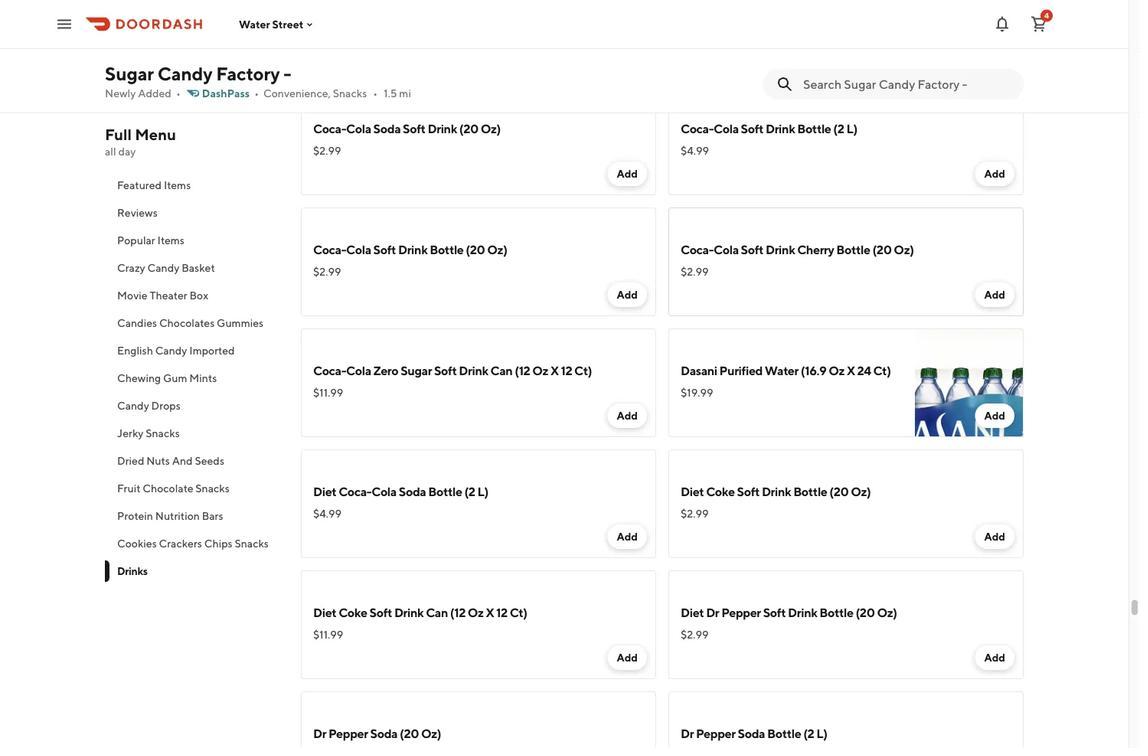 Task type: describe. For each thing, give the bounding box(es) containing it.
candy drops button
[[105, 392, 283, 420]]

1 horizontal spatial sugar
[[401, 363, 432, 378]]

1 horizontal spatial oz
[[532, 363, 548, 378]]

1 vertical spatial water
[[765, 363, 799, 378]]

chips
[[204, 537, 233, 550]]

0 horizontal spatial 12
[[496, 605, 508, 620]]

(2 for diet coca-cola soda bottle (2 l)
[[464, 484, 475, 499]]

1 $11.99 from the top
[[313, 23, 343, 36]]

add for diet coke soft drink bottle (20 oz)
[[984, 530, 1006, 543]]

dashpass •
[[202, 87, 259, 100]]

full
[[105, 126, 132, 144]]

english candy imported
[[117, 344, 235, 357]]

snacks inside button
[[235, 537, 269, 550]]

dasani purified water (16.9 oz x 24 ct)
[[681, 363, 891, 378]]

• for newly added •
[[176, 87, 181, 100]]

soda for coca-cola soda soft drink (20 oz)
[[373, 121, 401, 136]]

menu
[[135, 126, 176, 144]]

chocolate
[[143, 482, 193, 495]]

0 horizontal spatial x
[[486, 605, 494, 620]]

pepper for dr pepper soda (20 oz)
[[329, 726, 368, 741]]

(16.9
[[801, 363, 827, 378]]

snacks left 1.5 on the top
[[333, 87, 367, 100]]

l) for diet coca-cola soda bottle (2 l)
[[477, 484, 488, 499]]

factory
[[216, 62, 280, 84]]

candy up "jerky" on the bottom of page
[[117, 399, 149, 412]]

$2.99 for diet coke soft drink bottle (20 oz)
[[681, 507, 709, 520]]

coca-cola soda soft drink (20 oz)
[[313, 121, 501, 136]]

sugar candy factory -
[[105, 62, 291, 84]]

0 vertical spatial can
[[491, 363, 513, 378]]

protein nutrition bars
[[117, 510, 223, 522]]

$19.99
[[681, 386, 713, 399]]

dr for dr pepper soda bottle (2 l)
[[681, 726, 694, 741]]

dried nuts and seeds
[[117, 455, 224, 467]]

items for popular items
[[157, 234, 185, 247]]

candy for english
[[155, 344, 187, 357]]

gummies
[[217, 317, 264, 329]]

coca-cola soft drink bottle (20 oz)
[[313, 242, 507, 257]]

add button for diet coke soft drink bottle (20 oz)
[[975, 525, 1015, 549]]

fruit chocolate snacks
[[117, 482, 230, 495]]

candies chocolates gummies
[[117, 317, 264, 329]]

purified
[[720, 363, 763, 378]]

add for coca-cola zero sugar soft drink can (12 oz x 12 ct)
[[617, 409, 638, 422]]

$11.99 for diet
[[313, 628, 343, 641]]

cola for coca-cola soda soft drink (20 oz)
[[346, 121, 371, 136]]

$2.99 for coca-cola soft drink cherry bottle (20 oz)
[[681, 265, 709, 278]]

crackers
[[159, 537, 202, 550]]

dasani purified water (16.9 oz x 24 ct) image
[[915, 329, 1024, 437]]

gum
[[163, 372, 187, 384]]

4 button
[[1024, 9, 1055, 39]]

water street
[[239, 18, 304, 30]]

cola for coca-cola soft drink cherry bottle (20 oz)
[[714, 242, 739, 257]]

0 vertical spatial (12
[[515, 363, 530, 378]]

dr pepper soda bottle (2 l)
[[681, 726, 828, 741]]

featured
[[117, 179, 162, 191]]

coca-cola soft drink cherry bottle (20 oz)
[[681, 242, 914, 257]]

candy for sugar
[[158, 62, 213, 84]]

imported
[[189, 344, 235, 357]]

add for coca-cola soft drink bottle (2 l)
[[984, 167, 1006, 180]]

jerky
[[117, 427, 144, 440]]

2 horizontal spatial ct)
[[873, 363, 891, 378]]

popular
[[117, 234, 155, 247]]

coca- for coca-cola soft drink cherry bottle (20 oz)
[[681, 242, 714, 257]]

popular items
[[117, 234, 185, 247]]

add button for diet coke soft drink can (12 oz x 12 ct)
[[608, 646, 647, 670]]

pepper for dr pepper soda bottle (2 l)
[[696, 726, 736, 741]]

mi
[[399, 87, 411, 100]]

cherry
[[797, 242, 834, 257]]

coca-cola zero sugar soft drink can (12 oz x 12 ct)
[[313, 363, 592, 378]]

mints
[[189, 372, 217, 384]]

diet coke soft drink bottle (20 oz)
[[681, 484, 871, 499]]

cola for coca-cola zero sugar soft drink can (12 oz x 12 ct)
[[346, 363, 371, 378]]

newly
[[105, 87, 136, 100]]

water street button
[[239, 18, 316, 30]]

chewing
[[117, 372, 161, 384]]

popular items button
[[105, 227, 283, 254]]

4
[[1045, 11, 1049, 20]]

add button for diet coca-cola soda bottle (2 l)
[[608, 525, 647, 549]]

$4.99 for diet
[[313, 507, 342, 520]]

zero
[[373, 363, 398, 378]]

diet coke soft drink can (12 oz x 12 ct)
[[313, 605, 527, 620]]

drinks
[[117, 565, 148, 577]]

candies
[[117, 317, 157, 329]]

$11.99 for coca-
[[313, 386, 343, 399]]

diet for diet coke soft drink can (12 oz x 12 ct)
[[313, 605, 336, 620]]

dr pepper soda (20 oz)
[[313, 726, 441, 741]]

cookies crackers chips snacks button
[[105, 530, 283, 558]]

-
[[284, 62, 291, 84]]

$2.99 for coca-cola soft drink bottle (20 oz)
[[313, 265, 341, 278]]

convenience, snacks • 1.5 mi
[[263, 87, 411, 100]]

add button for diet dr pepper soft drink bottle (20 oz)
[[975, 646, 1015, 670]]

dried nuts and seeds button
[[105, 447, 283, 475]]

candy drops
[[117, 399, 181, 412]]

add for diet dr pepper soft drink bottle (20 oz)
[[984, 651, 1006, 664]]

day
[[118, 145, 136, 158]]

newly added •
[[105, 87, 181, 100]]

$2.99 for diet dr pepper soft drink bottle (20 oz)
[[681, 628, 709, 641]]

24
[[857, 363, 871, 378]]

basket
[[182, 262, 215, 274]]

featured items button
[[105, 172, 283, 199]]

dashpass
[[202, 87, 250, 100]]

(2 for coca-cola soft drink bottle (2 l)
[[833, 121, 844, 136]]

diet for diet coca-cola soda bottle (2 l)
[[313, 484, 336, 499]]

protein
[[117, 510, 153, 522]]

candies chocolates gummies button
[[105, 309, 283, 337]]

1 vertical spatial (12
[[450, 605, 466, 620]]

dr for dr pepper soda (20 oz)
[[313, 726, 326, 741]]

all
[[105, 145, 116, 158]]

diet coca-cola soda bottle (2 l)
[[313, 484, 488, 499]]

1 horizontal spatial l)
[[817, 726, 828, 741]]

added
[[138, 87, 171, 100]]

crazy
[[117, 262, 145, 274]]

dasani
[[681, 363, 717, 378]]

snacks up bars
[[196, 482, 230, 495]]

chewing gum mints
[[117, 372, 217, 384]]



Task type: locate. For each thing, give the bounding box(es) containing it.
theater
[[150, 289, 187, 302]]

• right the added
[[176, 87, 181, 100]]

1 horizontal spatial water
[[765, 363, 799, 378]]

water
[[239, 18, 270, 30], [765, 363, 799, 378]]

oz
[[532, 363, 548, 378], [829, 363, 845, 378], [468, 605, 484, 620]]

2 horizontal spatial oz
[[829, 363, 845, 378]]

candy up movie theater box
[[147, 262, 179, 274]]

1 horizontal spatial (12
[[515, 363, 530, 378]]

movie theater box button
[[105, 282, 283, 309]]

$4.99 for coca-
[[681, 144, 709, 157]]

water left (16.9
[[765, 363, 799, 378]]

0 horizontal spatial l)
[[477, 484, 488, 499]]

movie theater box
[[117, 289, 208, 302]]

0 vertical spatial water
[[239, 18, 270, 30]]

soda for dr pepper soda bottle (2 l)
[[738, 726, 765, 741]]

add button for coca-cola soft drink cherry bottle (20 oz)
[[975, 283, 1015, 307]]

2 • from the left
[[254, 87, 259, 100]]

snacks right chips
[[235, 537, 269, 550]]

items inside button
[[157, 234, 185, 247]]

coke
[[706, 484, 735, 499], [339, 605, 367, 620]]

reviews
[[117, 206, 158, 219]]

2 horizontal spatial l)
[[847, 121, 858, 136]]

add button
[[608, 41, 647, 65], [975, 41, 1015, 65], [608, 162, 647, 186], [975, 162, 1015, 186], [608, 283, 647, 307], [975, 283, 1015, 307], [608, 404, 647, 428], [975, 404, 1015, 428], [608, 525, 647, 549], [975, 525, 1015, 549], [608, 646, 647, 670], [975, 646, 1015, 670]]

add button for coca-cola soft drink bottle (20 oz)
[[608, 283, 647, 307]]

2 horizontal spatial •
[[373, 87, 378, 100]]

coca- for coca-cola soda soft drink (20 oz)
[[313, 121, 346, 136]]

movie
[[117, 289, 148, 302]]

0 vertical spatial $11.99
[[313, 23, 343, 36]]

2 vertical spatial (2
[[803, 726, 814, 741]]

0 vertical spatial $4.99
[[681, 144, 709, 157]]

l)
[[847, 121, 858, 136], [477, 484, 488, 499], [817, 726, 828, 741]]

full menu all day
[[105, 126, 176, 158]]

box
[[189, 289, 208, 302]]

x
[[551, 363, 559, 378], [847, 363, 855, 378], [486, 605, 494, 620]]

jerky snacks
[[117, 427, 180, 440]]

items
[[164, 179, 191, 191], [157, 234, 185, 247]]

coke for diet coke soft drink bottle (20 oz)
[[706, 484, 735, 499]]

street
[[272, 18, 304, 30]]

0 horizontal spatial $4.99
[[313, 507, 342, 520]]

ct)
[[574, 363, 592, 378], [873, 363, 891, 378], [510, 605, 527, 620]]

fruit chocolate snacks button
[[105, 475, 283, 502]]

0 horizontal spatial sugar
[[105, 62, 154, 84]]

add for diet coca-cola soda bottle (2 l)
[[617, 530, 638, 543]]

1 vertical spatial $4.99
[[313, 507, 342, 520]]

candy for crazy
[[147, 262, 179, 274]]

reviews button
[[105, 199, 283, 227]]

1 vertical spatial 12
[[496, 605, 508, 620]]

0 horizontal spatial water
[[239, 18, 270, 30]]

1 vertical spatial (2
[[464, 484, 475, 499]]

snacks
[[333, 87, 367, 100], [146, 427, 180, 440], [196, 482, 230, 495], [235, 537, 269, 550]]

drink
[[428, 121, 457, 136], [766, 121, 795, 136], [398, 242, 428, 257], [766, 242, 795, 257], [459, 363, 488, 378], [762, 484, 791, 499], [394, 605, 424, 620], [788, 605, 818, 620]]

Item Search search field
[[803, 76, 1012, 93]]

1 horizontal spatial 12
[[561, 363, 572, 378]]

1.5
[[384, 87, 397, 100]]

0 horizontal spatial can
[[426, 605, 448, 620]]

nutrition
[[155, 510, 200, 522]]

candy up gum on the left
[[155, 344, 187, 357]]

• for convenience, snacks • 1.5 mi
[[373, 87, 378, 100]]

coca- for coca-cola soft drink bottle (20 oz)
[[313, 242, 346, 257]]

drops
[[151, 399, 181, 412]]

and
[[172, 455, 193, 467]]

•
[[176, 87, 181, 100], [254, 87, 259, 100], [373, 87, 378, 100]]

chocolates
[[159, 317, 215, 329]]

$2.99
[[313, 144, 341, 157], [313, 265, 341, 278], [681, 265, 709, 278], [681, 507, 709, 520], [681, 628, 709, 641]]

protein nutrition bars button
[[105, 502, 283, 530]]

add button for coca-cola soft drink bottle (2 l)
[[975, 162, 1015, 186]]

$2.99 for coca-cola soda soft drink (20 oz)
[[313, 144, 341, 157]]

0 horizontal spatial (2
[[464, 484, 475, 499]]

2 vertical spatial $11.99
[[313, 628, 343, 641]]

coca- for coca-cola zero sugar soft drink can (12 oz x 12 ct)
[[313, 363, 346, 378]]

0 vertical spatial coke
[[706, 484, 735, 499]]

crazy candy basket button
[[105, 254, 283, 282]]

cola
[[346, 121, 371, 136], [714, 121, 739, 136], [346, 242, 371, 257], [714, 242, 739, 257], [346, 363, 371, 378], [372, 484, 397, 499]]

0 horizontal spatial •
[[176, 87, 181, 100]]

diet dr pepper soft drink bottle (20 oz)
[[681, 605, 897, 620]]

1 horizontal spatial •
[[254, 87, 259, 100]]

open menu image
[[55, 15, 74, 33]]

$11.99
[[313, 23, 343, 36], [313, 386, 343, 399], [313, 628, 343, 641]]

soda for dr pepper soda (20 oz)
[[370, 726, 398, 741]]

1 horizontal spatial dr
[[681, 726, 694, 741]]

coca- for coca-cola soft drink bottle (2 l)
[[681, 121, 714, 136]]

convenience,
[[263, 87, 331, 100]]

1 vertical spatial coke
[[339, 605, 367, 620]]

add for coca-cola soft drink bottle (20 oz)
[[617, 288, 638, 301]]

soda
[[373, 121, 401, 136], [399, 484, 426, 499], [370, 726, 398, 741], [738, 726, 765, 741]]

coke for diet coke soft drink can (12 oz x 12 ct)
[[339, 605, 367, 620]]

diet for diet coke soft drink bottle (20 oz)
[[681, 484, 704, 499]]

0 vertical spatial 12
[[561, 363, 572, 378]]

chewing gum mints button
[[105, 365, 283, 392]]

crazy candy basket
[[117, 262, 215, 274]]

snacks down drops
[[146, 427, 180, 440]]

(20
[[459, 121, 479, 136], [466, 242, 485, 257], [873, 242, 892, 257], [830, 484, 849, 499], [856, 605, 875, 620], [400, 726, 419, 741]]

add button for coca-cola zero sugar soft drink can (12 oz x 12 ct)
[[608, 404, 647, 428]]

diet
[[313, 484, 336, 499], [681, 484, 704, 499], [313, 605, 336, 620], [681, 605, 704, 620]]

sugar up newly
[[105, 62, 154, 84]]

0 horizontal spatial oz
[[468, 605, 484, 620]]

2 vertical spatial l)
[[817, 726, 828, 741]]

water left street
[[239, 18, 270, 30]]

0 vertical spatial l)
[[847, 121, 858, 136]]

sugar right zero
[[401, 363, 432, 378]]

pepper
[[722, 605, 761, 620], [329, 726, 368, 741], [696, 726, 736, 741]]

2 $11.99 from the top
[[313, 386, 343, 399]]

add button for coca-cola soda soft drink (20 oz)
[[608, 162, 647, 186]]

english
[[117, 344, 153, 357]]

diet for diet dr pepper soft drink bottle (20 oz)
[[681, 605, 704, 620]]

cola for coca-cola soft drink bottle (20 oz)
[[346, 242, 371, 257]]

bottle
[[797, 121, 831, 136], [430, 242, 464, 257], [836, 242, 870, 257], [428, 484, 462, 499], [794, 484, 827, 499], [820, 605, 854, 620], [767, 726, 801, 741]]

1 vertical spatial sugar
[[401, 363, 432, 378]]

3 • from the left
[[373, 87, 378, 100]]

items up crazy candy basket
[[157, 234, 185, 247]]

0 vertical spatial items
[[164, 179, 191, 191]]

bars
[[202, 510, 223, 522]]

1 vertical spatial $11.99
[[313, 386, 343, 399]]

featured items
[[117, 179, 191, 191]]

1 horizontal spatial $4.99
[[681, 144, 709, 157]]

0 horizontal spatial (12
[[450, 605, 466, 620]]

add
[[617, 46, 638, 59], [984, 46, 1006, 59], [617, 167, 638, 180], [984, 167, 1006, 180], [617, 288, 638, 301], [984, 288, 1006, 301], [617, 409, 638, 422], [984, 409, 1006, 422], [617, 530, 638, 543], [984, 530, 1006, 543], [617, 651, 638, 664], [984, 651, 1006, 664]]

1 • from the left
[[176, 87, 181, 100]]

1 horizontal spatial can
[[491, 363, 513, 378]]

1 horizontal spatial coke
[[706, 484, 735, 499]]

coca-cola soft drink bottle (2 l)
[[681, 121, 858, 136]]

1 vertical spatial can
[[426, 605, 448, 620]]

notification bell image
[[993, 15, 1012, 33]]

2 horizontal spatial (2
[[833, 121, 844, 136]]

items up reviews button
[[164, 179, 191, 191]]

2 horizontal spatial x
[[847, 363, 855, 378]]

items for featured items
[[164, 179, 191, 191]]

seeds
[[195, 455, 224, 467]]

0 horizontal spatial ct)
[[510, 605, 527, 620]]

0 vertical spatial sugar
[[105, 62, 154, 84]]

l) for coca-cola soft drink bottle (2 l)
[[847, 121, 858, 136]]

dried
[[117, 455, 144, 467]]

candy
[[158, 62, 213, 84], [147, 262, 179, 274], [155, 344, 187, 357], [117, 399, 149, 412]]

dr
[[706, 605, 719, 620], [313, 726, 326, 741], [681, 726, 694, 741]]

candy up the added
[[158, 62, 213, 84]]

0 horizontal spatial dr
[[313, 726, 326, 741]]

1 vertical spatial l)
[[477, 484, 488, 499]]

1 horizontal spatial ct)
[[574, 363, 592, 378]]

(2
[[833, 121, 844, 136], [464, 484, 475, 499], [803, 726, 814, 741]]

1 horizontal spatial x
[[551, 363, 559, 378]]

cola for coca-cola soft drink bottle (2 l)
[[714, 121, 739, 136]]

12
[[561, 363, 572, 378], [496, 605, 508, 620]]

1 vertical spatial items
[[157, 234, 185, 247]]

english candy imported button
[[105, 337, 283, 365]]

fruit
[[117, 482, 140, 495]]

• left 1.5 on the top
[[373, 87, 378, 100]]

cookies crackers chips snacks
[[117, 537, 269, 550]]

jerky snacks button
[[105, 420, 283, 447]]

add for diet coke soft drink can (12 oz x 12 ct)
[[617, 651, 638, 664]]

add for coca-cola soft drink cherry bottle (20 oz)
[[984, 288, 1006, 301]]

add for coca-cola soda soft drink (20 oz)
[[617, 167, 638, 180]]

0 vertical spatial (2
[[833, 121, 844, 136]]

3 $11.99 from the top
[[313, 628, 343, 641]]

2 horizontal spatial dr
[[706, 605, 719, 620]]

coca-
[[313, 121, 346, 136], [681, 121, 714, 136], [313, 242, 346, 257], [681, 242, 714, 257], [313, 363, 346, 378], [339, 484, 372, 499]]

items inside button
[[164, 179, 191, 191]]

• down factory
[[254, 87, 259, 100]]

0 horizontal spatial coke
[[339, 605, 367, 620]]

4 items, open order cart image
[[1030, 15, 1048, 33]]

nuts
[[146, 455, 170, 467]]

cookies
[[117, 537, 157, 550]]

1 horizontal spatial (2
[[803, 726, 814, 741]]



Task type: vqa. For each thing, say whether or not it's contained in the screenshot.
the bottom Le Bowl image
no



